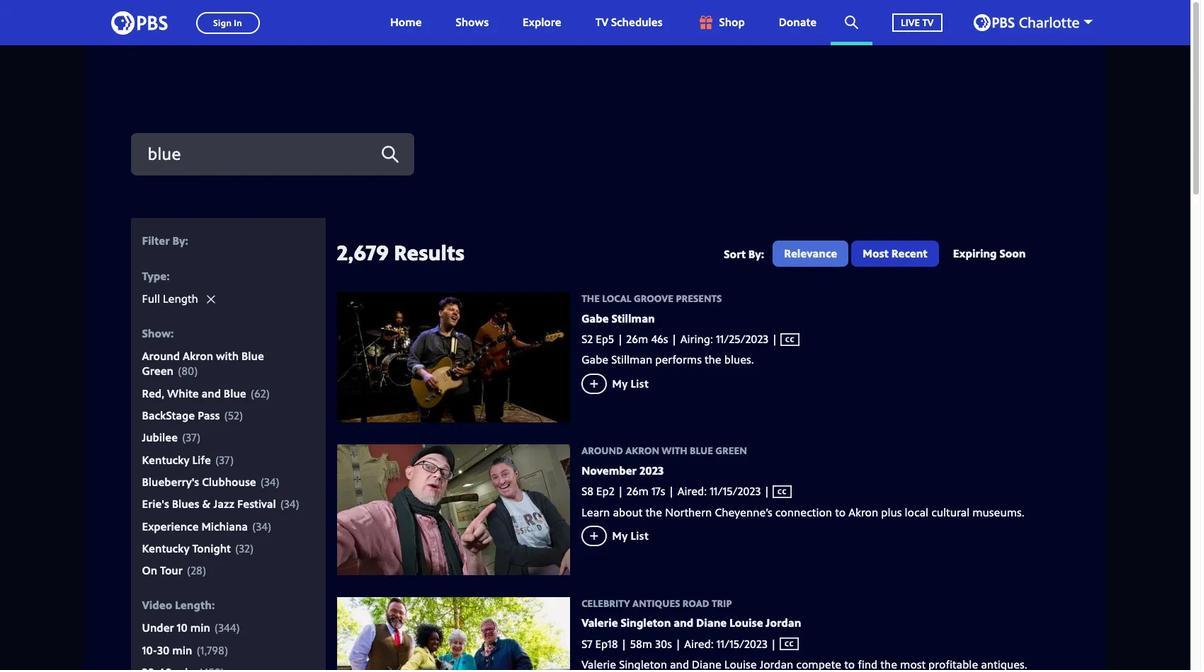 Task type: describe. For each thing, give the bounding box(es) containing it.
aired: for 17s
[[678, 484, 707, 500]]

about
[[613, 505, 643, 520]]

with for around akron with blue green
[[216, 349, 239, 364]]

1 vertical spatial 34
[[284, 497, 296, 512]]

show :
[[142, 325, 174, 341]]

1 vertical spatial the
[[646, 505, 662, 520]]

( up white
[[178, 364, 181, 379]]

jubilee
[[142, 430, 178, 446]]

2 stillman from the top
[[611, 352, 652, 368]]

tonight
[[192, 541, 231, 557]]

2 gabe from the top
[[582, 352, 609, 368]]

30s
[[655, 637, 672, 652]]

s2 ep5 | 26m 46s | airing: 11/25/2023
[[582, 331, 769, 347]]

local
[[905, 505, 929, 520]]

to
[[835, 505, 846, 520]]

red,
[[142, 386, 164, 401]]

louise
[[730, 616, 763, 631]]

museums.
[[973, 505, 1025, 520]]

length for video length :
[[175, 598, 212, 613]]

32
[[239, 541, 250, 557]]

trip
[[712, 597, 732, 610]]

62
[[254, 386, 266, 401]]

ep2
[[596, 484, 615, 500]]

and inside 'red, white and blue ( 62 ) backstage pass ( 52 ) jubilee ( 37 ) kentucky life ( 37 ) blueberry's clubhouse ( 34 ) erie's blues & jazz festival ( 34 ) experience michiana ( 34 ) kentucky tonight ( 32 ) on tour ( 28 )'
[[202, 386, 221, 401]]

gabe stillman performs the blues.
[[582, 352, 754, 368]]

expiring
[[953, 246, 997, 261]]

closed captions available element for s7 ep18 | 58m 30s | aired: 11/15/2023
[[768, 637, 799, 652]]

344
[[218, 621, 236, 636]]

blues
[[172, 497, 199, 512]]

s2
[[582, 331, 593, 347]]

2 kentucky from the top
[[142, 541, 189, 557]]

ep5
[[596, 331, 614, 347]]

cheyenne's
[[715, 505, 773, 520]]

10
[[177, 621, 188, 636]]

airing:
[[680, 331, 713, 347]]

11/15/2023 for s7 ep18 | 58m 30s | aired: 11/15/2023
[[717, 637, 768, 652]]

| up cheyenne's
[[761, 484, 773, 500]]

stillman inside the local groove presents gabe stillman
[[612, 311, 655, 326]]

antiques
[[633, 597, 680, 610]]

relevance
[[784, 246, 837, 261]]

| right 30s
[[675, 637, 681, 652]]

aired: for 30s
[[684, 637, 714, 652]]

green for around akron with blue green november 2023
[[716, 444, 747, 458]]

by: for filter by:
[[172, 233, 188, 249]]

0 vertical spatial 34
[[264, 475, 276, 490]]

festival
[[237, 497, 276, 512]]

ep18
[[595, 637, 618, 652]]

live
[[901, 15, 920, 29]]

blues.
[[724, 352, 754, 368]]

home
[[390, 14, 422, 30]]

results
[[394, 238, 465, 267]]

2 vertical spatial 34
[[256, 519, 268, 535]]

presents
[[676, 292, 722, 305]]

1,798
[[200, 643, 224, 658]]

tour
[[160, 563, 183, 579]]

2 vertical spatial :
[[212, 598, 215, 613]]

erie's
[[142, 497, 169, 512]]

10-
[[142, 643, 157, 658]]

november 2023 image
[[337, 445, 570, 576]]

backstage
[[142, 408, 195, 424]]

life
[[192, 452, 211, 468]]

11/15/2023 for s8 ep2 | 26m 17s | aired: 11/15/2023
[[710, 484, 761, 500]]

s8 ep2 | 26m 17s | aired: 11/15/2023
[[582, 484, 761, 500]]

28
[[191, 563, 202, 579]]

groove
[[634, 292, 674, 305]]

live tv link
[[878, 0, 956, 45]]

11/25/2023
[[716, 331, 769, 347]]

gabe stillman link
[[582, 311, 655, 326]]

: for type :
[[167, 268, 170, 284]]

shop link
[[682, 0, 759, 45]]

17s
[[652, 484, 665, 500]]

shows link
[[442, 0, 503, 45]]

valerie singleton and diane louise jordan image
[[337, 598, 570, 671]]

and inside celebrity antiques road trip valerie singleton and diane louise jordan
[[674, 616, 694, 631]]

type
[[142, 268, 167, 284]]

1 vertical spatial min
[[172, 643, 192, 658]]

valerie singleton and diane louise jordan link
[[582, 616, 801, 631]]

26m for 17s
[[627, 484, 649, 500]]

local
[[602, 292, 631, 305]]

| down the local groove presents link
[[769, 331, 781, 347]]

( right 30
[[197, 643, 200, 658]]

video
[[142, 598, 172, 613]]

akron for around akron with blue green
[[183, 349, 213, 364]]

full
[[142, 291, 160, 307]]

1 vertical spatial 37
[[219, 452, 230, 468]]

80
[[181, 364, 194, 379]]

26m for 46s
[[626, 331, 648, 347]]

michiana
[[201, 519, 248, 535]]

2,679
[[337, 238, 389, 267]]

closed captions available element for s2 ep5 | 26m 46s | airing: 11/25/2023
[[769, 331, 800, 347]]

live tv
[[901, 15, 934, 29]]

home link
[[376, 0, 436, 45]]

( down the around akron with blue green
[[250, 386, 254, 401]]

full length button
[[142, 291, 215, 307]]

clubhouse
[[202, 475, 256, 490]]

( down festival
[[252, 519, 256, 535]]

around akron with blue green november 2023
[[582, 444, 747, 479]]

under
[[142, 621, 174, 636]]

| right 46s
[[671, 331, 678, 347]]

akron for around akron with blue green november 2023
[[625, 444, 659, 458]]

search image
[[845, 16, 858, 29]]

( right festival
[[280, 497, 284, 512]]

sort by:
[[724, 247, 764, 262]]

white
[[167, 386, 199, 401]]

around for around akron with blue green
[[142, 349, 180, 364]]



Task type: locate. For each thing, give the bounding box(es) containing it.
length up 10
[[175, 598, 212, 613]]

with inside around akron with blue green november 2023
[[662, 444, 687, 458]]

blue for around akron with blue green
[[242, 349, 264, 364]]

under 10 min ( 344 ) 10-30 min ( 1,798 )
[[142, 621, 240, 658]]

( right life
[[215, 452, 219, 468]]

: for show :
[[171, 325, 174, 341]]

0 horizontal spatial tv
[[595, 14, 608, 30]]

closed captions available element up learn about the northern cheyenne's connection to akron plus local cultural museums. at the bottom
[[761, 484, 792, 500]]

blue up s8 ep2 | 26m 17s | aired: 11/15/2023
[[690, 444, 713, 458]]

stillman down the ep5
[[611, 352, 652, 368]]

1 vertical spatial and
[[674, 616, 694, 631]]

green inside around akron with blue green november 2023
[[716, 444, 747, 458]]

tv
[[595, 14, 608, 30], [922, 15, 934, 29]]

Search search field
[[131, 133, 414, 176]]

blue for red, white and blue ( 62 ) backstage pass ( 52 ) jubilee ( 37 ) kentucky life ( 37 ) blueberry's clubhouse ( 34 ) erie's blues & jazz festival ( 34 ) experience michiana ( 34 ) kentucky tonight ( 32 ) on tour ( 28 )
[[224, 386, 246, 401]]

most recent
[[863, 246, 928, 261]]

aired: down valerie singleton and diane louise jordan link
[[684, 637, 714, 652]]

type :
[[142, 268, 170, 284]]

0 horizontal spatial :
[[167, 268, 170, 284]]

)
[[194, 364, 198, 379], [266, 386, 270, 401], [239, 408, 243, 424], [197, 430, 201, 446], [230, 452, 234, 468], [276, 475, 280, 490], [296, 497, 299, 512], [268, 519, 271, 535], [250, 541, 254, 557], [202, 563, 206, 579], [236, 621, 240, 636], [224, 643, 228, 658]]

tv left schedules
[[595, 14, 608, 30]]

the down 17s
[[646, 505, 662, 520]]

tv right 'live' at the top of page
[[922, 15, 934, 29]]

gabe down the
[[582, 311, 609, 326]]

gabe
[[582, 311, 609, 326], [582, 352, 609, 368]]

1 horizontal spatial green
[[716, 444, 747, 458]]

0 vertical spatial and
[[202, 386, 221, 401]]

on
[[142, 563, 157, 579]]

around inside the around akron with blue green
[[142, 349, 180, 364]]

performs
[[655, 352, 702, 368]]

0 vertical spatial 37
[[186, 430, 197, 446]]

shows
[[456, 14, 489, 30]]

the left blues.
[[705, 352, 722, 368]]

0 vertical spatial :
[[167, 268, 170, 284]]

( right tour at left
[[187, 563, 191, 579]]

11/15/2023 down louise in the bottom of the page
[[717, 637, 768, 652]]

37
[[186, 430, 197, 446], [219, 452, 230, 468]]

1 horizontal spatial the
[[705, 352, 722, 368]]

northern
[[665, 505, 712, 520]]

37 up life
[[186, 430, 197, 446]]

2023
[[639, 463, 664, 479]]

akron
[[183, 349, 213, 364], [625, 444, 659, 458], [849, 505, 878, 520]]

1 stillman from the top
[[612, 311, 655, 326]]

1 26m from the top
[[626, 331, 648, 347]]

0 vertical spatial kentucky
[[142, 452, 189, 468]]

shop
[[719, 14, 745, 30]]

video length :
[[142, 598, 215, 613]]

0 vertical spatial around
[[142, 349, 180, 364]]

with for around akron with blue green november 2023
[[662, 444, 687, 458]]

52
[[228, 408, 239, 424]]

46s
[[651, 331, 668, 347]]

closed captions available element
[[769, 331, 800, 347], [761, 484, 792, 500], [768, 637, 799, 652]]

plus
[[881, 505, 902, 520]]

26m left 17s
[[627, 484, 649, 500]]

0 vertical spatial stillman
[[612, 311, 655, 326]]

with inside the around akron with blue green
[[216, 349, 239, 364]]

1 horizontal spatial and
[[674, 616, 694, 631]]

(
[[178, 364, 181, 379], [250, 386, 254, 401], [224, 408, 228, 424], [182, 430, 186, 446], [215, 452, 219, 468], [260, 475, 264, 490], [280, 497, 284, 512], [252, 519, 256, 535], [235, 541, 239, 557], [187, 563, 191, 579], [214, 621, 218, 636], [197, 643, 200, 658]]

&
[[202, 497, 211, 512]]

akron up 2023
[[625, 444, 659, 458]]

around up november
[[582, 444, 623, 458]]

1 vertical spatial :
[[171, 325, 174, 341]]

akron inside the around akron with blue green
[[183, 349, 213, 364]]

( right jubilee
[[182, 430, 186, 446]]

s7
[[582, 637, 592, 652]]

34 down festival
[[256, 519, 268, 535]]

filter
[[142, 233, 170, 249]]

road
[[683, 597, 709, 610]]

1 vertical spatial with
[[662, 444, 687, 458]]

| left "58m"
[[621, 637, 627, 652]]

donate link
[[765, 0, 831, 45]]

around
[[142, 349, 180, 364], [582, 444, 623, 458]]

november 2023 link
[[582, 463, 664, 479]]

| right the ep5
[[617, 331, 623, 347]]

1 vertical spatial length
[[175, 598, 212, 613]]

explore link
[[509, 0, 576, 45]]

green up cheyenne's
[[716, 444, 747, 458]]

by: right sort
[[748, 247, 764, 262]]

donate
[[779, 14, 817, 30]]

1 horizontal spatial tv
[[922, 15, 934, 29]]

aired:
[[678, 484, 707, 500], [684, 637, 714, 652]]

blue inside 'red, white and blue ( 62 ) backstage pass ( 52 ) jubilee ( 37 ) kentucky life ( 37 ) blueberry's clubhouse ( 34 ) erie's blues & jazz festival ( 34 ) experience michiana ( 34 ) kentucky tonight ( 32 ) on tour ( 28 )'
[[224, 386, 246, 401]]

2 vertical spatial blue
[[690, 444, 713, 458]]

diane
[[696, 616, 727, 631]]

1 horizontal spatial by:
[[748, 247, 764, 262]]

the local groove presents link
[[582, 292, 1046, 306]]

0 vertical spatial min
[[190, 621, 210, 636]]

0 horizontal spatial the
[[646, 505, 662, 520]]

most
[[863, 246, 889, 261]]

2 horizontal spatial :
[[212, 598, 215, 613]]

0 vertical spatial the
[[705, 352, 722, 368]]

closed captions available element down jordan
[[768, 637, 799, 652]]

0 vertical spatial aired:
[[678, 484, 707, 500]]

schedules
[[611, 14, 663, 30]]

green inside the around akron with blue green
[[142, 364, 173, 379]]

recent
[[892, 246, 928, 261]]

( up 1,798
[[214, 621, 218, 636]]

58m
[[630, 637, 652, 652]]

pass
[[198, 408, 220, 424]]

1 vertical spatial around
[[582, 444, 623, 458]]

jazz
[[213, 497, 234, 512]]

2 26m from the top
[[627, 484, 649, 500]]

kentucky down the experience
[[142, 541, 189, 557]]

blue inside around akron with blue green november 2023
[[690, 444, 713, 458]]

min
[[190, 621, 210, 636], [172, 643, 192, 658]]

experience
[[142, 519, 199, 535]]

34
[[264, 475, 276, 490], [284, 497, 296, 512], [256, 519, 268, 535]]

1 vertical spatial stillman
[[611, 352, 652, 368]]

tv schedules link
[[581, 0, 677, 45]]

|
[[617, 331, 623, 347], [671, 331, 678, 347], [769, 331, 781, 347], [617, 484, 624, 500], [668, 484, 675, 500], [761, 484, 773, 500], [621, 637, 627, 652], [675, 637, 681, 652], [768, 637, 780, 652]]

cultural
[[931, 505, 970, 520]]

connection
[[775, 505, 832, 520]]

| right 17s
[[668, 484, 675, 500]]

0 vertical spatial length
[[163, 291, 198, 307]]

blue up 62
[[242, 349, 264, 364]]

0 horizontal spatial akron
[[183, 349, 213, 364]]

tv inside tv schedules link
[[595, 14, 608, 30]]

2,679 results
[[337, 238, 465, 267]]

1 vertical spatial gabe
[[582, 352, 609, 368]]

blue inside the around akron with blue green
[[242, 349, 264, 364]]

and up s7 ep18 | 58m 30s | aired: 11/15/2023
[[674, 616, 694, 631]]

1 vertical spatial closed captions available element
[[761, 484, 792, 500]]

celebrity
[[582, 597, 630, 610]]

0 vertical spatial with
[[216, 349, 239, 364]]

valerie
[[582, 616, 618, 631]]

0 horizontal spatial green
[[142, 364, 173, 379]]

akron up white
[[183, 349, 213, 364]]

1 vertical spatial 11/15/2023
[[717, 637, 768, 652]]

2 vertical spatial closed captions available element
[[768, 637, 799, 652]]

( down michiana
[[235, 541, 239, 557]]

s8
[[582, 484, 594, 500]]

gabe down s2
[[582, 352, 609, 368]]

0 horizontal spatial by:
[[172, 233, 188, 249]]

pbs charlotte image
[[973, 14, 1079, 31]]

length for full length
[[163, 291, 198, 307]]

0 horizontal spatial around
[[142, 349, 180, 364]]

1 vertical spatial green
[[716, 444, 747, 458]]

gabe stillman image
[[337, 293, 570, 423]]

red, white and blue ( 62 ) backstage pass ( 52 ) jubilee ( 37 ) kentucky life ( 37 ) blueberry's clubhouse ( 34 ) erie's blues & jazz festival ( 34 ) experience michiana ( 34 ) kentucky tonight ( 32 ) on tour ( 28 )
[[142, 386, 299, 579]]

akron inside around akron with blue green november 2023
[[625, 444, 659, 458]]

stillman down the local
[[612, 311, 655, 326]]

around down the show :
[[142, 349, 180, 364]]

expiring soon
[[953, 246, 1026, 261]]

show
[[142, 325, 171, 341]]

: down 'full length'
[[171, 325, 174, 341]]

with
[[216, 349, 239, 364], [662, 444, 687, 458]]

1 vertical spatial blue
[[224, 386, 246, 401]]

green for around akron with blue green
[[142, 364, 173, 379]]

min right 30
[[172, 643, 192, 658]]

blue for around akron with blue green november 2023
[[690, 444, 713, 458]]

length right full
[[163, 291, 198, 307]]

around akron with blue green link
[[582, 444, 1046, 458]]

kentucky up blueberry's
[[142, 452, 189, 468]]

2 vertical spatial akron
[[849, 505, 878, 520]]

singleton
[[621, 616, 671, 631]]

0 vertical spatial blue
[[242, 349, 264, 364]]

soon
[[1000, 246, 1026, 261]]

: up 'under 10 min ( 344 ) 10-30 min ( 1,798 )'
[[212, 598, 215, 613]]

around inside around akron with blue green november 2023
[[582, 444, 623, 458]]

0 vertical spatial 26m
[[626, 331, 648, 347]]

filter by:
[[142, 233, 188, 249]]

full length
[[142, 291, 198, 307]]

1 vertical spatial kentucky
[[142, 541, 189, 557]]

1 vertical spatial 26m
[[627, 484, 649, 500]]

0 horizontal spatial and
[[202, 386, 221, 401]]

learn about the northern cheyenne's connection to akron plus local cultural museums.
[[582, 505, 1025, 520]]

26m
[[626, 331, 648, 347], [627, 484, 649, 500]]

with right ( 80 )
[[216, 349, 239, 364]]

by:
[[172, 233, 188, 249], [748, 247, 764, 262]]

blueberry's
[[142, 475, 199, 490]]

1 vertical spatial aired:
[[684, 637, 714, 652]]

0 vertical spatial green
[[142, 364, 173, 379]]

and up pass
[[202, 386, 221, 401]]

around for around akron with blue green november 2023
[[582, 444, 623, 458]]

11/15/2023 up cheyenne's
[[710, 484, 761, 500]]

length inside button
[[163, 291, 198, 307]]

: up 'full length'
[[167, 268, 170, 284]]

green up red,
[[142, 364, 173, 379]]

| right ep2
[[617, 484, 624, 500]]

min right 10
[[190, 621, 210, 636]]

1 horizontal spatial with
[[662, 444, 687, 458]]

celebrity antiques road trip valerie singleton and diane louise jordan
[[582, 597, 801, 631]]

0 vertical spatial closed captions available element
[[769, 331, 800, 347]]

the local groove presents gabe stillman
[[582, 292, 722, 326]]

34 up festival
[[264, 475, 276, 490]]

1 horizontal spatial :
[[171, 325, 174, 341]]

gabe inside the local groove presents gabe stillman
[[582, 311, 609, 326]]

celebrity antiques road trip link
[[582, 597, 1046, 611]]

1 vertical spatial akron
[[625, 444, 659, 458]]

0 vertical spatial 11/15/2023
[[710, 484, 761, 500]]

1 horizontal spatial akron
[[625, 444, 659, 458]]

37 up clubhouse
[[219, 452, 230, 468]]

tv inside live tv link
[[922, 15, 934, 29]]

aired: up northern on the right of the page
[[678, 484, 707, 500]]

akron right to
[[849, 505, 878, 520]]

jordan
[[766, 616, 801, 631]]

by: for sort by:
[[748, 247, 764, 262]]

0 horizontal spatial 37
[[186, 430, 197, 446]]

pbs image
[[111, 7, 168, 39]]

1 horizontal spatial around
[[582, 444, 623, 458]]

| down jordan
[[768, 637, 780, 652]]

s7 ep18 | 58m 30s | aired: 11/15/2023
[[582, 637, 768, 652]]

closed captions available element for s8 ep2 | 26m 17s | aired: 11/15/2023
[[761, 484, 792, 500]]

2 horizontal spatial akron
[[849, 505, 878, 520]]

length
[[163, 291, 198, 307], [175, 598, 212, 613]]

34 right festival
[[284, 497, 296, 512]]

0 vertical spatial gabe
[[582, 311, 609, 326]]

around akron with blue green
[[142, 349, 264, 379]]

1 horizontal spatial 37
[[219, 452, 230, 468]]

closed captions available element down the local groove presents link
[[769, 331, 800, 347]]

1 kentucky from the top
[[142, 452, 189, 468]]

1 gabe from the top
[[582, 311, 609, 326]]

26m left 46s
[[626, 331, 648, 347]]

( right pass
[[224, 408, 228, 424]]

november
[[582, 463, 637, 479]]

0 vertical spatial akron
[[183, 349, 213, 364]]

( up festival
[[260, 475, 264, 490]]

30
[[157, 643, 170, 658]]

sort
[[724, 247, 746, 262]]

blue up 52
[[224, 386, 246, 401]]

by: right filter at the left top of page
[[172, 233, 188, 249]]

0 horizontal spatial with
[[216, 349, 239, 364]]

with up 2023
[[662, 444, 687, 458]]



Task type: vqa. For each thing, say whether or not it's contained in the screenshot.
'Green' in Around Akron with Blue Green
yes



